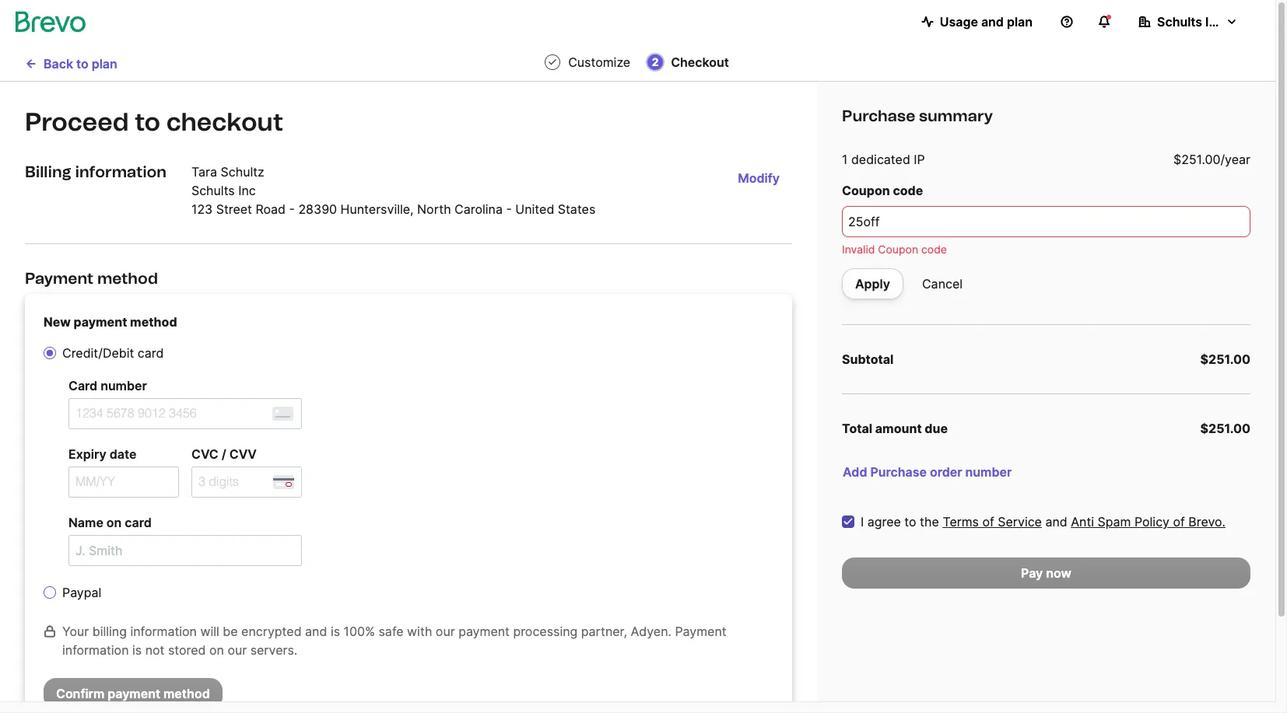 Task type: locate. For each thing, give the bounding box(es) containing it.
1 vertical spatial $251.00
[[1201, 352, 1251, 367]]

payment down not on the left bottom
[[108, 687, 160, 702]]

1 horizontal spatial inc
[[1206, 14, 1224, 30]]

policy
[[1135, 515, 1170, 530]]

0 vertical spatial information
[[75, 163, 167, 181]]

payment up credit/debit
[[74, 315, 127, 330]]

1 vertical spatial card
[[125, 515, 152, 531]]

1 vertical spatial inc
[[238, 183, 256, 199]]

- left united
[[506, 202, 512, 217]]

proceed
[[25, 107, 129, 137]]

0 vertical spatial our
[[436, 624, 455, 640]]

1 vertical spatial number
[[966, 465, 1012, 480]]

to right back
[[76, 56, 89, 72]]

due
[[925, 421, 948, 437]]

usage
[[940, 14, 979, 30]]

2 horizontal spatial and
[[1046, 515, 1068, 530]]

date
[[110, 447, 137, 462]]

0 vertical spatial on
[[107, 515, 122, 531]]

is
[[331, 624, 340, 640], [132, 643, 142, 659]]

0 horizontal spatial and
[[305, 624, 327, 640]]

1 vertical spatial information
[[130, 624, 197, 640]]

2 vertical spatial information
[[62, 643, 129, 659]]

card down new payment method
[[138, 346, 164, 361]]

on right name
[[107, 515, 122, 531]]

anti
[[1072, 515, 1095, 530]]

0 vertical spatial to
[[76, 56, 89, 72]]

0 horizontal spatial schults
[[191, 183, 235, 199]]

1 of from the left
[[983, 515, 995, 530]]

0 vertical spatial and
[[982, 14, 1004, 30]]

of right policy
[[1174, 515, 1186, 530]]

customize button
[[544, 53, 634, 72]]

coupon down 'dedicated'
[[842, 183, 890, 199]]

information down proceed to checkout
[[75, 163, 167, 181]]

and left 100%
[[305, 624, 327, 640]]

1 horizontal spatial of
[[1174, 515, 1186, 530]]

to
[[76, 56, 89, 72], [135, 107, 160, 137], [905, 515, 917, 530]]

modify button
[[726, 163, 793, 194]]

method up new payment method
[[97, 269, 158, 288]]

100%
[[344, 624, 375, 640]]

plan inside usage and plan button
[[1007, 14, 1033, 30]]

payment for payment method
[[25, 269, 94, 288]]

subtotal
[[842, 352, 894, 367]]

payment inside payment information is not stored on our servers.
[[675, 624, 727, 640]]

usage and plan
[[940, 14, 1033, 30]]

2 vertical spatial $251.00
[[1201, 421, 1251, 437]]

and
[[982, 14, 1004, 30], [1046, 515, 1068, 530], [305, 624, 327, 640]]

schults inside schults inc "button"
[[1158, 14, 1203, 30]]

to right proceed
[[135, 107, 160, 137]]

the
[[920, 515, 940, 530]]

modify
[[738, 171, 780, 186]]

purchase
[[842, 107, 916, 125], [871, 465, 927, 480]]

0 vertical spatial plan
[[1007, 14, 1033, 30]]

payment
[[25, 269, 94, 288], [675, 624, 727, 640]]

information up not on the left bottom
[[130, 624, 197, 640]]

code
[[893, 183, 924, 199], [922, 243, 948, 256]]

1 horizontal spatial on
[[209, 643, 224, 659]]

payment right adyen.
[[675, 624, 727, 640]]

1 vertical spatial coupon
[[879, 243, 919, 256]]

0 horizontal spatial to
[[76, 56, 89, 72]]

2 horizontal spatial to
[[905, 515, 917, 530]]

tara
[[191, 164, 217, 180]]

is left not on the left bottom
[[132, 643, 142, 659]]

service
[[998, 515, 1043, 530]]

and left anti
[[1046, 515, 1068, 530]]

cancel
[[923, 276, 963, 292]]

payment inside button
[[108, 687, 160, 702]]

number right order
[[966, 465, 1012, 480]]

expiry date
[[69, 447, 137, 462]]

0 vertical spatial payment
[[25, 269, 94, 288]]

code down ip
[[893, 183, 924, 199]]

1 vertical spatial method
[[130, 315, 177, 330]]

2 vertical spatial payment
[[108, 687, 160, 702]]

customize
[[568, 55, 631, 70]]

cancel link
[[923, 275, 963, 294]]

to left the the
[[905, 515, 917, 530]]

card right name
[[125, 515, 152, 531]]

1 vertical spatial payment
[[675, 624, 727, 640]]

1 vertical spatial purchase
[[871, 465, 927, 480]]

1 vertical spatial on
[[209, 643, 224, 659]]

information
[[75, 163, 167, 181], [130, 624, 197, 640], [62, 643, 129, 659]]

0 horizontal spatial our
[[228, 643, 247, 659]]

1 horizontal spatial plan
[[1007, 14, 1033, 30]]

purchase summary
[[842, 107, 993, 125]]

and right usage
[[982, 14, 1004, 30]]

0 horizontal spatial inc
[[238, 183, 256, 199]]

plan inside back to plan button
[[92, 56, 117, 72]]

method down "stored"
[[164, 687, 210, 702]]

billing
[[25, 163, 71, 181]]

None text field
[[842, 206, 1251, 237]]

1 vertical spatial to
[[135, 107, 160, 137]]

payment information is not stored on our servers.
[[62, 624, 727, 659]]

new
[[44, 315, 71, 330]]

not
[[145, 643, 165, 659]]

order
[[930, 465, 963, 480]]

on
[[107, 515, 122, 531], [209, 643, 224, 659]]

amount
[[876, 421, 922, 437]]

1 vertical spatial schults
[[191, 183, 235, 199]]

/
[[222, 447, 226, 462]]

inc
[[1206, 14, 1224, 30], [238, 183, 256, 199]]

code up cancel link
[[922, 243, 948, 256]]

1 vertical spatial code
[[922, 243, 948, 256]]

0 horizontal spatial payment
[[25, 269, 94, 288]]

0 horizontal spatial plan
[[92, 56, 117, 72]]

plan
[[1007, 14, 1033, 30], [92, 56, 117, 72]]

card number
[[69, 378, 147, 394]]

coupon
[[842, 183, 890, 199], [879, 243, 919, 256]]

1 horizontal spatial to
[[135, 107, 160, 137]]

2 vertical spatial and
[[305, 624, 327, 640]]

-
[[289, 202, 295, 217], [506, 202, 512, 217]]

1 vertical spatial our
[[228, 643, 247, 659]]

ip
[[914, 152, 926, 167]]

number inside button
[[966, 465, 1012, 480]]

purchase up 'dedicated'
[[842, 107, 916, 125]]

information down billing at the bottom of page
[[62, 643, 129, 659]]

0 vertical spatial method
[[97, 269, 158, 288]]

payment
[[74, 315, 127, 330], [459, 624, 510, 640], [108, 687, 160, 702]]

1 vertical spatial is
[[132, 643, 142, 659]]

to inside back to plan button
[[76, 56, 89, 72]]

schults
[[1158, 14, 1203, 30], [191, 183, 235, 199]]

total amount due
[[842, 421, 948, 437]]

purchase inside button
[[871, 465, 927, 480]]

to for back
[[76, 56, 89, 72]]

1 vertical spatial plan
[[92, 56, 117, 72]]

payment left processing
[[459, 624, 510, 640]]

1 horizontal spatial schults
[[1158, 14, 1203, 30]]

method up credit/debit card
[[130, 315, 177, 330]]

our
[[436, 624, 455, 640], [228, 643, 247, 659]]

on down will
[[209, 643, 224, 659]]

name on card
[[69, 515, 152, 531]]

0 vertical spatial payment
[[74, 315, 127, 330]]

1 vertical spatial and
[[1046, 515, 1068, 530]]

information inside payment information is not stored on our servers.
[[62, 643, 129, 659]]

0 vertical spatial code
[[893, 183, 924, 199]]

method
[[97, 269, 158, 288], [130, 315, 177, 330], [164, 687, 210, 702]]

coupon right invalid
[[879, 243, 919, 256]]

united
[[516, 202, 555, 217]]

purchase right "add"
[[871, 465, 927, 480]]

plan right usage
[[1007, 14, 1033, 30]]

0 vertical spatial schults
[[1158, 14, 1203, 30]]

2 - from the left
[[506, 202, 512, 217]]

plan right back
[[92, 56, 117, 72]]

1 horizontal spatial and
[[982, 14, 1004, 30]]

i agree to the terms of service and anti spam policy of brevo.
[[861, 515, 1226, 530]]

$251.00 for subtotal
[[1201, 352, 1251, 367]]

on inside payment information is not stored on our servers.
[[209, 643, 224, 659]]

plan for back to plan
[[92, 56, 117, 72]]

1 horizontal spatial is
[[331, 624, 340, 640]]

1 vertical spatial payment
[[459, 624, 510, 640]]

cvc
[[192, 447, 219, 462]]

now
[[1047, 566, 1072, 582]]

plan for usage and plan
[[1007, 14, 1033, 30]]

0 horizontal spatial of
[[983, 515, 995, 530]]

payment up new
[[25, 269, 94, 288]]

confirm payment method button
[[44, 679, 222, 710]]

1 horizontal spatial -
[[506, 202, 512, 217]]

is left 100%
[[331, 624, 340, 640]]

will
[[200, 624, 219, 640]]

2 vertical spatial method
[[164, 687, 210, 702]]

1 horizontal spatial number
[[966, 465, 1012, 480]]

to for proceed
[[135, 107, 160, 137]]

of right terms
[[983, 515, 995, 530]]

0 vertical spatial card
[[138, 346, 164, 361]]

method for confirm payment method
[[164, 687, 210, 702]]

1 horizontal spatial payment
[[675, 624, 727, 640]]

number
[[101, 378, 147, 394], [966, 465, 1012, 480]]

number down credit/debit card
[[101, 378, 147, 394]]

payment for confirm payment method
[[108, 687, 160, 702]]

credit/debit card
[[62, 346, 164, 361]]

our right with in the bottom of the page
[[436, 624, 455, 640]]

0 vertical spatial number
[[101, 378, 147, 394]]

our down be
[[228, 643, 247, 659]]

method inside button
[[164, 687, 210, 702]]

street
[[216, 202, 252, 217]]

stored
[[168, 643, 206, 659]]

0 vertical spatial inc
[[1206, 14, 1224, 30]]

your
[[62, 624, 89, 640]]

0 horizontal spatial is
[[132, 643, 142, 659]]

0 horizontal spatial -
[[289, 202, 295, 217]]

- right road
[[289, 202, 295, 217]]

servers.
[[250, 643, 298, 659]]



Task type: describe. For each thing, give the bounding box(es) containing it.
0 horizontal spatial number
[[101, 378, 147, 394]]

schults inc button
[[1127, 6, 1251, 37]]

payment for new payment method
[[74, 315, 127, 330]]

2
[[652, 55, 659, 69]]

invalid coupon code
[[842, 243, 948, 256]]

partner,
[[581, 624, 628, 640]]

inc inside tara schultz schults inc 123 street road - 28390 huntersville, north carolina - united states
[[238, 183, 256, 199]]

be
[[223, 624, 238, 640]]

1 dedicated ip
[[842, 152, 926, 167]]

inc inside "button"
[[1206, 14, 1224, 30]]

pay
[[1022, 566, 1044, 582]]

adyen.
[[631, 624, 672, 640]]

processing
[[513, 624, 578, 640]]

card image
[[273, 407, 294, 421]]

apply button
[[842, 269, 904, 300]]

total
[[842, 421, 873, 437]]

method for new payment method
[[130, 315, 177, 330]]

i
[[861, 515, 864, 530]]

coupon code
[[842, 183, 924, 199]]

payment for payment information is not stored on our servers.
[[675, 624, 727, 640]]

schultz
[[221, 164, 264, 180]]

add purchase order number button
[[831, 457, 1025, 488]]

0 vertical spatial coupon
[[842, 183, 890, 199]]

billing
[[92, 624, 127, 640]]

dedicated
[[852, 152, 911, 167]]

terms of service link
[[943, 513, 1043, 532]]

your billing information will be encrypted and is 100% safe with our payment processing partner, adyen.
[[62, 624, 672, 640]]

safe
[[379, 624, 404, 640]]

paypal
[[62, 586, 101, 601]]

2 of from the left
[[1174, 515, 1186, 530]]

terms
[[943, 515, 979, 530]]

road
[[256, 202, 286, 217]]

payment method
[[25, 269, 158, 288]]

1
[[842, 152, 848, 167]]

checkout
[[671, 55, 729, 70]]

tara schultz schults inc 123 street road - 28390 huntersville, north carolina - united states
[[191, 164, 596, 217]]

2 vertical spatial to
[[905, 515, 917, 530]]

usage and plan button
[[909, 6, 1046, 37]]

billing information
[[25, 163, 167, 181]]

agree
[[868, 515, 901, 530]]

add
[[843, 465, 868, 480]]

$251.00 /year
[[1174, 152, 1251, 167]]

pay now button
[[842, 558, 1251, 589]]

cvc / cvv
[[192, 447, 257, 462]]

0 vertical spatial is
[[331, 624, 340, 640]]

proceed to checkout
[[25, 107, 283, 137]]

north
[[417, 202, 451, 217]]

carolina
[[455, 202, 503, 217]]

back to plan
[[44, 56, 117, 72]]

schults inc
[[1158, 14, 1224, 30]]

cvv
[[229, 447, 257, 462]]

back to plan button
[[12, 49, 130, 80]]

card
[[69, 378, 97, 394]]

28390
[[299, 202, 337, 217]]

apply
[[856, 276, 891, 292]]

summary
[[920, 107, 993, 125]]

invalid
[[842, 243, 875, 256]]

information for payment information is not stored on our servers.
[[62, 643, 129, 659]]

0 horizontal spatial on
[[107, 515, 122, 531]]

with
[[407, 624, 432, 640]]

/year
[[1221, 152, 1251, 167]]

back
[[44, 56, 73, 72]]

$251.00 for total amount due
[[1201, 421, 1251, 437]]

pay now
[[1022, 566, 1072, 582]]

J. Smith text field
[[69, 536, 302, 567]]

our inside payment information is not stored on our servers.
[[228, 643, 247, 659]]

anti spam policy of brevo. link
[[1072, 513, 1226, 532]]

0 vertical spatial $251.00
[[1174, 152, 1221, 167]]

and inside usage and plan button
[[982, 14, 1004, 30]]

1 - from the left
[[289, 202, 295, 217]]

huntersville,
[[341, 202, 414, 217]]

brevo.
[[1189, 515, 1226, 530]]

add purchase order number
[[843, 465, 1012, 480]]

spam
[[1098, 515, 1132, 530]]

schults inside tara schultz schults inc 123 street road - 28390 huntersville, north carolina - united states
[[191, 183, 235, 199]]

is inside payment information is not stored on our servers.
[[132, 643, 142, 659]]

name
[[69, 515, 103, 531]]

credit/debit
[[62, 346, 134, 361]]

information for billing information
[[75, 163, 167, 181]]

confirm payment method
[[56, 687, 210, 702]]

confirm
[[56, 687, 105, 702]]

expiry
[[69, 447, 106, 462]]

checkout
[[166, 107, 283, 137]]

1 horizontal spatial our
[[436, 624, 455, 640]]

123
[[191, 202, 213, 217]]

0 vertical spatial purchase
[[842, 107, 916, 125]]



Task type: vqa. For each thing, say whether or not it's contained in the screenshot.
"coupon"
yes



